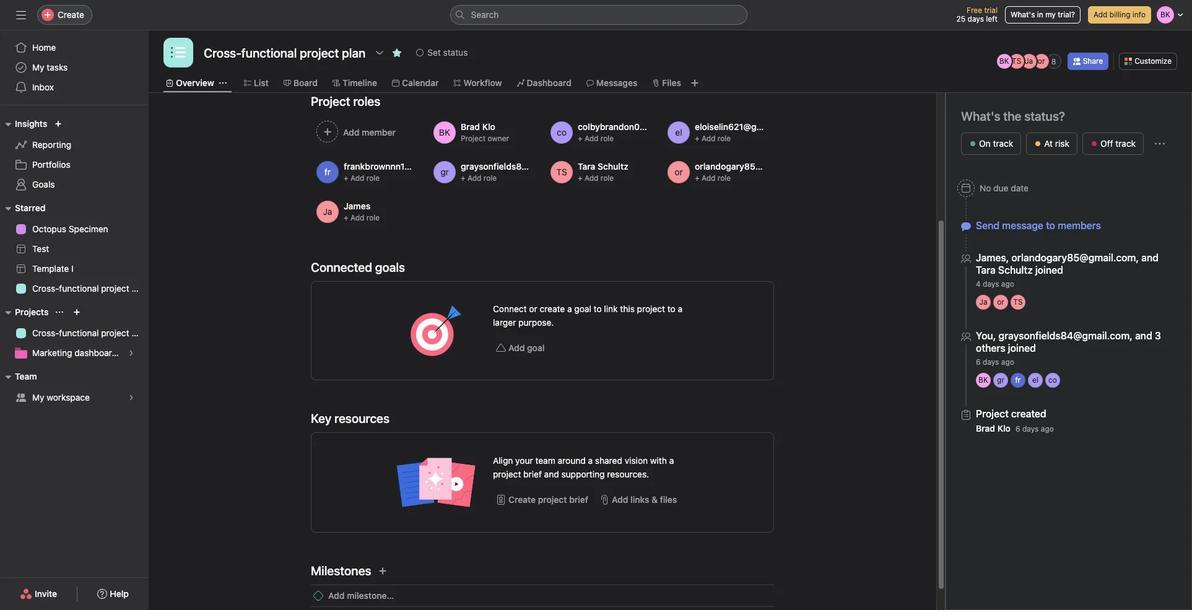 Task type: locate. For each thing, give the bounding box(es) containing it.
create inside button
[[509, 494, 536, 505]]

+ inside 'orlandogary85@gmail.com + add role'
[[695, 173, 700, 183]]

0 horizontal spatial track
[[993, 138, 1014, 149]]

functional down 'template i' link
[[59, 283, 99, 294]]

project inside the align your team around a shared vision with a project brief and supporting resources.
[[493, 469, 521, 479]]

role down graysonfields84@gmail.com
[[484, 173, 497, 183]]

1 vertical spatial cross-functional project plan link
[[7, 323, 149, 343]]

+ inside tara schultz + add role
[[578, 173, 583, 183]]

add down orlandogary85@gmail.com
[[702, 173, 716, 183]]

vision
[[625, 455, 648, 466]]

or
[[1038, 56, 1045, 66], [997, 297, 1005, 307], [529, 304, 538, 314]]

add down "eloiselin621@gmail.com"
[[702, 134, 716, 143]]

0 vertical spatial my
[[32, 62, 44, 72]]

1 vertical spatial cross-functional project plan
[[32, 328, 149, 338]]

1 horizontal spatial brief
[[569, 494, 588, 505]]

ago for others
[[1002, 357, 1015, 367]]

1 vertical spatial plan
[[132, 328, 149, 338]]

+ inside james + add role
[[344, 213, 348, 222]]

projects
[[15, 307, 49, 317]]

frankbrownnn104@gmail.com + add role
[[344, 161, 466, 183]]

1 vertical spatial cross-
[[32, 328, 59, 338]]

2 my from the top
[[32, 392, 44, 403]]

role for graysonfields84@gmail.com
[[484, 173, 497, 183]]

bk left the gr
[[979, 375, 989, 385]]

0 horizontal spatial ja
[[980, 297, 988, 307]]

cross-functional project plan up dashboards
[[32, 328, 149, 338]]

brief inside button
[[569, 494, 588, 505]]

1 vertical spatial my
[[32, 392, 44, 403]]

add milestone…
[[328, 590, 394, 601]]

ja left the 8 on the top of page
[[1025, 56, 1033, 66]]

files
[[662, 77, 681, 88]]

joined inside james, orlandogary85@gmail.com, and tara schultz joined 4 days ago
[[1036, 265, 1064, 276]]

my workspace
[[32, 392, 90, 403]]

send message to members
[[976, 220, 1101, 231]]

ts down schultz
[[1014, 297, 1023, 307]]

1 vertical spatial what's
[[961, 109, 1001, 123]]

+ down the james
[[344, 213, 348, 222]]

my left the tasks
[[32, 62, 44, 72]]

add inside eloiselin621@gmail.com + add role
[[702, 134, 716, 143]]

and inside james, orlandogary85@gmail.com, and tara schultz joined 4 days ago
[[1142, 252, 1159, 263]]

role up the james
[[367, 173, 380, 183]]

2 vertical spatial and
[[544, 469, 559, 479]]

role inside eloiselin621@gmail.com + add role
[[718, 134, 731, 143]]

6
[[976, 357, 981, 367], [1016, 424, 1021, 434]]

ago for schultz
[[1002, 279, 1015, 289]]

add billing info button
[[1088, 6, 1152, 24]]

ago inside you, graysonfields84@gmail.com, and 3 others joined 6 days ago
[[1002, 357, 1015, 367]]

1 horizontal spatial create
[[509, 494, 536, 505]]

project right the this
[[637, 304, 665, 314]]

0 horizontal spatial to
[[594, 304, 602, 314]]

cross-
[[32, 283, 59, 294], [32, 328, 59, 338]]

resources.
[[607, 469, 649, 479]]

brief down the "supporting"
[[569, 494, 588, 505]]

role down "eloiselin621@gmail.com"
[[718, 134, 731, 143]]

template i link
[[7, 259, 141, 279]]

messages link
[[586, 76, 638, 90]]

0 horizontal spatial bk
[[979, 375, 989, 385]]

2 plan from the top
[[132, 328, 149, 338]]

1 vertical spatial joined
[[1008, 343, 1036, 354]]

add links & files
[[612, 494, 677, 505]]

on
[[979, 138, 991, 149]]

0 vertical spatial create
[[58, 9, 84, 20]]

role inside tara schultz + add role
[[601, 173, 614, 183]]

what's inside what's in my trial? button
[[1011, 10, 1035, 19]]

1 vertical spatial ago
[[1002, 357, 1015, 367]]

1 vertical spatial bk
[[979, 375, 989, 385]]

free
[[967, 6, 982, 15]]

ja down 4
[[980, 297, 988, 307]]

+ down orlandogary85@gmail.com
[[695, 173, 700, 183]]

with
[[650, 455, 667, 466]]

0 horizontal spatial create
[[58, 9, 84, 20]]

role inside james + add role
[[367, 213, 380, 222]]

see details, my workspace image
[[128, 394, 135, 401]]

0 vertical spatial ago
[[1002, 279, 1015, 289]]

add inside james + add role
[[351, 213, 365, 222]]

calendar
[[402, 77, 439, 88]]

to right the this
[[668, 304, 676, 314]]

frankbrownnn104@gmail.com
[[344, 161, 466, 172]]

create for create
[[58, 9, 84, 20]]

0 horizontal spatial or
[[529, 304, 538, 314]]

track right off
[[1116, 138, 1136, 149]]

0 vertical spatial cross-
[[32, 283, 59, 294]]

co
[[1049, 375, 1057, 385]]

bk left the 8 on the top of page
[[1000, 56, 1009, 66]]

days down project created
[[1023, 424, 1039, 434]]

1 functional from the top
[[59, 283, 99, 294]]

status
[[443, 47, 468, 58]]

0 vertical spatial brief
[[524, 469, 542, 479]]

create inside popup button
[[58, 9, 84, 20]]

add down tara schultz
[[585, 173, 599, 183]]

send message to members button
[[976, 220, 1101, 231]]

brief inside the align your team around a shared vision with a project brief and supporting resources.
[[524, 469, 542, 479]]

1 vertical spatial 6
[[1016, 424, 1021, 434]]

shared
[[595, 455, 623, 466]]

tab actions image
[[219, 79, 227, 87]]

goal down purpose.
[[527, 343, 545, 353]]

add up the james
[[351, 173, 365, 183]]

cross- inside starred element
[[32, 283, 59, 294]]

1 vertical spatial brief
[[569, 494, 588, 505]]

1 vertical spatial and
[[1136, 330, 1153, 341]]

billing
[[1110, 10, 1131, 19]]

cross- up marketing
[[32, 328, 59, 338]]

role down orlandogary85@gmail.com
[[718, 173, 731, 183]]

1 horizontal spatial goal
[[574, 304, 592, 314]]

timeline link
[[333, 76, 377, 90]]

role inside 'orlandogary85@gmail.com + add role'
[[718, 173, 731, 183]]

invite button
[[12, 583, 65, 605]]

projects button
[[0, 305, 49, 320]]

add down project
[[468, 173, 482, 183]]

create
[[58, 9, 84, 20], [509, 494, 536, 505]]

0 vertical spatial and
[[1142, 252, 1159, 263]]

project inside starred element
[[101, 283, 129, 294]]

cross-functional project plan link up marketing dashboards
[[7, 323, 149, 343]]

info
[[1133, 10, 1146, 19]]

1 vertical spatial ts
[[1014, 297, 1023, 307]]

days down others
[[983, 357, 999, 367]]

project created
[[976, 408, 1047, 419]]

6 inside you, graysonfields84@gmail.com, and 3 others joined 6 days ago
[[976, 357, 981, 367]]

what's up on
[[961, 109, 1001, 123]]

around
[[558, 455, 586, 466]]

add inside colbybrandon04@gmail.com + add role
[[585, 134, 599, 143]]

cross- down template
[[32, 283, 59, 294]]

calendar link
[[392, 76, 439, 90]]

1 cross- from the top
[[32, 283, 59, 294]]

1 my from the top
[[32, 62, 44, 72]]

ago down schultz
[[1002, 279, 1015, 289]]

new image
[[55, 120, 62, 128]]

a
[[567, 304, 572, 314], [678, 304, 683, 314], [588, 455, 593, 466], [669, 455, 674, 466]]

0 vertical spatial ja
[[1025, 56, 1033, 66]]

ago down project created
[[1041, 424, 1054, 434]]

create for create project brief
[[509, 494, 536, 505]]

joined right others
[[1008, 343, 1036, 354]]

reporting
[[32, 139, 71, 150]]

role down the james
[[367, 213, 380, 222]]

portfolios
[[32, 159, 70, 170]]

0 horizontal spatial what's
[[961, 109, 1001, 123]]

2 cross- from the top
[[32, 328, 59, 338]]

1 vertical spatial functional
[[59, 328, 99, 338]]

my inside global element
[[32, 62, 44, 72]]

project down align
[[493, 469, 521, 479]]

2 cross-functional project plan link from the top
[[7, 323, 149, 343]]

your
[[515, 455, 533, 466]]

date
[[1011, 183, 1029, 193]]

eloiselin621@gmail.com
[[695, 121, 794, 132]]

track inside on track button
[[993, 138, 1014, 149]]

insights button
[[0, 116, 47, 131]]

invite
[[35, 588, 57, 599]]

my for my workspace
[[32, 392, 44, 403]]

help button
[[89, 583, 137, 605]]

or down schultz
[[997, 297, 1005, 307]]

files
[[660, 494, 677, 505]]

add links & files button
[[597, 489, 680, 511]]

1 vertical spatial create
[[509, 494, 536, 505]]

to right message
[[1046, 220, 1056, 231]]

+ for graysonfields84@gmail.com
[[461, 173, 466, 183]]

ago up the gr
[[1002, 357, 1015, 367]]

tara schultz
[[578, 161, 629, 172]]

functional up marketing dashboards
[[59, 328, 99, 338]]

6 right klo
[[1016, 424, 1021, 434]]

template
[[32, 263, 69, 274]]

2 track from the left
[[1116, 138, 1136, 149]]

6 down others
[[976, 357, 981, 367]]

days right 25
[[968, 14, 984, 24]]

create project brief
[[509, 494, 588, 505]]

role down tara schultz
[[601, 173, 614, 183]]

track for on track
[[993, 138, 1014, 149]]

+ down project
[[461, 173, 466, 183]]

0 vertical spatial plan
[[132, 283, 149, 294]]

role for frankbrownnn104@gmail.com
[[367, 173, 380, 183]]

+ inside eloiselin621@gmail.com + add role
[[695, 134, 700, 143]]

None text field
[[201, 42, 369, 64]]

list image
[[171, 45, 186, 60]]

i
[[71, 263, 74, 274]]

or left the 8 on the top of page
[[1038, 56, 1045, 66]]

1 vertical spatial goal
[[527, 343, 545, 353]]

+ inside graysonfields84@gmail.com + add role
[[461, 173, 466, 183]]

0 vertical spatial cross-functional project plan
[[32, 283, 149, 294]]

project roles
[[311, 94, 381, 108]]

create down your
[[509, 494, 536, 505]]

+ up the james
[[344, 173, 348, 183]]

or up purpose.
[[529, 304, 538, 314]]

orlandogary85@gmail.com,
[[1012, 252, 1139, 263]]

track inside off track button
[[1116, 138, 1136, 149]]

cross-functional project plan link down i on the top of the page
[[7, 279, 149, 299]]

add inside dropdown button
[[612, 494, 628, 505]]

+ down "eloiselin621@gmail.com"
[[695, 134, 700, 143]]

goals
[[32, 179, 55, 190]]

+ for colbybrandon04@gmail.com
[[578, 134, 583, 143]]

dashboard link
[[517, 76, 572, 90]]

2 cross-functional project plan from the top
[[32, 328, 149, 338]]

+ inside colbybrandon04@gmail.com + add role
[[578, 134, 583, 143]]

track right on
[[993, 138, 1014, 149]]

add inside 'orlandogary85@gmail.com + add role'
[[702, 173, 716, 183]]

1 horizontal spatial what's
[[1011, 10, 1035, 19]]

in
[[1037, 10, 1044, 19]]

2 vertical spatial ago
[[1041, 424, 1054, 434]]

remove from starred image
[[392, 48, 402, 58]]

+ down tara schultz
[[578, 173, 583, 183]]

0 vertical spatial 6
[[976, 357, 981, 367]]

ts left the 8 on the top of page
[[1012, 56, 1022, 66]]

+ up tara schultz
[[578, 134, 583, 143]]

add milestone image
[[378, 566, 388, 576]]

2 functional from the top
[[59, 328, 99, 338]]

team button
[[0, 369, 37, 384]]

ago inside james, orlandogary85@gmail.com, and tara schultz joined 4 days ago
[[1002, 279, 1015, 289]]

1 track from the left
[[993, 138, 1014, 149]]

marketing dashboards
[[32, 348, 122, 358]]

role inside frankbrownnn104@gmail.com + add role
[[367, 173, 380, 183]]

days right 4
[[983, 279, 1000, 289]]

to left link
[[594, 304, 602, 314]]

0 horizontal spatial 6
[[976, 357, 981, 367]]

due
[[994, 183, 1009, 193]]

cross-functional project plan down 'template i' link
[[32, 283, 149, 294]]

what's left in
[[1011, 10, 1035, 19]]

brief down your
[[524, 469, 542, 479]]

help
[[110, 588, 129, 599]]

klo
[[998, 423, 1011, 434]]

and
[[1142, 252, 1159, 263], [1136, 330, 1153, 341], [544, 469, 559, 479]]

my inside 'teams' element
[[32, 392, 44, 403]]

marketing
[[32, 348, 72, 358]]

goal left link
[[574, 304, 592, 314]]

role inside colbybrandon04@gmail.com + add role
[[601, 134, 614, 143]]

1 horizontal spatial 6
[[1016, 424, 1021, 434]]

joined down orlandogary85@gmail.com,
[[1036, 265, 1064, 276]]

0 vertical spatial cross-functional project plan link
[[7, 279, 149, 299]]

home link
[[7, 38, 141, 58]]

add down the james
[[351, 213, 365, 222]]

cross- inside projects element
[[32, 328, 59, 338]]

+ for james
[[344, 213, 348, 222]]

0 vertical spatial functional
[[59, 283, 99, 294]]

list link
[[244, 76, 269, 90]]

project created brad klo 6 days ago
[[976, 408, 1054, 434]]

tara schultz + add role
[[578, 161, 629, 183]]

add up tara schultz
[[585, 134, 599, 143]]

1 plan from the top
[[132, 283, 149, 294]]

and inside you, graysonfields84@gmail.com, and 3 others joined 6 days ago
[[1136, 330, 1153, 341]]

search
[[471, 9, 499, 20]]

connect
[[493, 304, 527, 314]]

role up tara schultz
[[601, 134, 614, 143]]

1 cross-functional project plan from the top
[[32, 283, 149, 294]]

starred button
[[0, 201, 45, 216]]

teams element
[[0, 365, 149, 410]]

0 vertical spatial bk
[[1000, 56, 1009, 66]]

project down 'template i' link
[[101, 283, 129, 294]]

0 horizontal spatial goal
[[527, 343, 545, 353]]

0 vertical spatial goal
[[574, 304, 592, 314]]

add left "links"
[[612, 494, 628, 505]]

+ inside frankbrownnn104@gmail.com + add role
[[344, 173, 348, 183]]

share
[[1083, 56, 1103, 66]]

add member
[[343, 127, 396, 138]]

messages
[[596, 77, 638, 88]]

0 vertical spatial joined
[[1036, 265, 1064, 276]]

create button
[[37, 5, 92, 25]]

0 vertical spatial what's
[[1011, 10, 1035, 19]]

graysonfields84@gmail.com + add role
[[461, 161, 578, 183]]

project inside connect or create a goal to link this project to a larger purpose.
[[637, 304, 665, 314]]

overview
[[176, 77, 214, 88]]

1 horizontal spatial track
[[1116, 138, 1136, 149]]

project inside button
[[538, 494, 567, 505]]

0 horizontal spatial brief
[[524, 469, 542, 479]]

my down team at left
[[32, 392, 44, 403]]

track
[[993, 138, 1014, 149], [1116, 138, 1136, 149]]

project up the see details, marketing dashboards image
[[101, 328, 129, 338]]

marketing dashboards link
[[7, 343, 141, 363]]

joined inside you, graysonfields84@gmail.com, and 3 others joined 6 days ago
[[1008, 343, 1036, 354]]

project down team
[[538, 494, 567, 505]]

create up home link
[[58, 9, 84, 20]]

role inside graysonfields84@gmail.com + add role
[[484, 173, 497, 183]]

what's in my trial?
[[1011, 10, 1075, 19]]

at
[[1045, 138, 1053, 149]]

brief
[[524, 469, 542, 479], [569, 494, 588, 505]]

add inside frankbrownnn104@gmail.com + add role
[[351, 173, 365, 183]]



Task type: vqa. For each thing, say whether or not it's contained in the screenshot.
notepad
no



Task type: describe. For each thing, give the bounding box(es) containing it.
ago inside project created brad klo 6 days ago
[[1041, 424, 1054, 434]]

you,
[[976, 330, 996, 341]]

1 horizontal spatial or
[[997, 297, 1005, 307]]

add down milestones
[[328, 590, 345, 601]]

set
[[428, 47, 441, 58]]

add tab image
[[690, 78, 700, 88]]

members
[[1058, 220, 1101, 231]]

dashboards
[[74, 348, 122, 358]]

supporting
[[562, 469, 605, 479]]

new project or portfolio image
[[73, 308, 81, 316]]

colbybrandon04@gmail.com + add role
[[578, 121, 696, 143]]

days inside project created brad klo 6 days ago
[[1023, 424, 1039, 434]]

others
[[976, 343, 1006, 354]]

add down larger
[[509, 343, 525, 353]]

team
[[536, 455, 556, 466]]

align
[[493, 455, 513, 466]]

track for off track
[[1116, 138, 1136, 149]]

role for orlandogary85@gmail.com
[[718, 173, 731, 183]]

trial?
[[1058, 10, 1075, 19]]

larger
[[493, 317, 516, 328]]

show options image
[[375, 48, 385, 58]]

+ for frankbrownnn104@gmail.com
[[344, 173, 348, 183]]

joined for others
[[1008, 343, 1036, 354]]

at risk button
[[1027, 133, 1078, 155]]

tara
[[976, 265, 996, 276]]

off track
[[1101, 138, 1136, 149]]

role for james
[[367, 213, 380, 222]]

timeline
[[343, 77, 377, 88]]

on track
[[979, 138, 1014, 149]]

milestones
[[311, 564, 371, 578]]

cross-functional project plan inside starred element
[[32, 283, 149, 294]]

joined for schultz
[[1036, 265, 1064, 276]]

insights element
[[0, 113, 149, 197]]

a right 'create'
[[567, 304, 572, 314]]

6 inside project created brad klo 6 days ago
[[1016, 424, 1021, 434]]

goal inside button
[[527, 343, 545, 353]]

a right the this
[[678, 304, 683, 314]]

more actions image
[[1155, 139, 1165, 149]]

plan inside projects element
[[132, 328, 149, 338]]

functional inside projects element
[[59, 328, 99, 338]]

reporting link
[[7, 135, 141, 155]]

what's for what's in my trial?
[[1011, 10, 1035, 19]]

brad klo link
[[976, 423, 1011, 434]]

workflow
[[464, 77, 502, 88]]

graysonfields84@gmail.com,
[[999, 330, 1133, 341]]

graysonfields84@gmail.com
[[461, 161, 578, 172]]

colbybrandon04@gmail.com
[[578, 121, 696, 132]]

inbox
[[32, 82, 54, 92]]

1 horizontal spatial bk
[[1000, 56, 1009, 66]]

and for graysonfields84@gmail.com,
[[1136, 330, 1153, 341]]

milestone…
[[347, 590, 394, 601]]

what's in my trial? button
[[1005, 6, 1081, 24]]

james,
[[976, 252, 1009, 263]]

hide sidebar image
[[16, 10, 26, 20]]

orlandogary85@gmail.com
[[695, 161, 806, 172]]

2 horizontal spatial or
[[1038, 56, 1045, 66]]

key resources
[[311, 411, 390, 426]]

a right with
[[669, 455, 674, 466]]

share button
[[1068, 53, 1109, 70]]

customize
[[1135, 56, 1172, 66]]

0 vertical spatial ts
[[1012, 56, 1022, 66]]

trial
[[985, 6, 998, 15]]

a up the "supporting"
[[588, 455, 593, 466]]

add inside graysonfields84@gmail.com + add role
[[468, 173, 482, 183]]

send
[[976, 220, 1000, 231]]

what's the status?
[[961, 109, 1065, 123]]

global element
[[0, 30, 149, 105]]

no due date button
[[952, 177, 1034, 199]]

connect or create a goal to link this project to a larger purpose.
[[493, 304, 683, 328]]

risk
[[1056, 138, 1070, 149]]

specimen
[[69, 224, 108, 234]]

you, graysonfields84@gmail.com, and 3 others joined 6 days ago
[[976, 330, 1161, 367]]

gr
[[997, 375, 1005, 385]]

orlandogary85@gmail.com + add role
[[695, 161, 806, 183]]

projects element
[[0, 301, 149, 365]]

1 horizontal spatial ja
[[1025, 56, 1033, 66]]

and inside the align your team around a shared vision with a project brief and supporting resources.
[[544, 469, 559, 479]]

overview link
[[166, 76, 214, 90]]

starred element
[[0, 197, 149, 301]]

free trial 25 days left
[[957, 6, 998, 24]]

dashboard
[[527, 77, 572, 88]]

create project brief button
[[493, 489, 592, 511]]

fr
[[1016, 375, 1021, 385]]

octopus specimen link
[[7, 219, 141, 239]]

schultz
[[999, 265, 1033, 276]]

brad klo
[[461, 121, 496, 132]]

tasks
[[47, 62, 68, 72]]

james
[[344, 201, 371, 211]]

show options, current sort, top image
[[56, 308, 63, 316]]

set status
[[428, 47, 468, 58]]

on track button
[[961, 133, 1022, 155]]

search button
[[450, 5, 747, 25]]

functional inside starred element
[[59, 283, 99, 294]]

you, graysonfields84@gmail.com, and 3 others joined button
[[976, 330, 1177, 354]]

role for eloiselin621@gmail.com
[[718, 134, 731, 143]]

cross-functional project plan link inside projects element
[[7, 323, 149, 343]]

james + add role
[[344, 201, 380, 222]]

see details, marketing dashboards image
[[128, 349, 135, 357]]

connected goals
[[311, 260, 405, 274]]

days inside you, graysonfields84@gmail.com, and 3 others joined 6 days ago
[[983, 357, 999, 367]]

role for tara schultz
[[601, 173, 614, 183]]

off track button
[[1083, 133, 1144, 155]]

+ for tara schultz
[[578, 173, 583, 183]]

role for colbybrandon04@gmail.com
[[601, 134, 614, 143]]

owner
[[488, 134, 509, 143]]

cross-functional project plan inside projects element
[[32, 328, 149, 338]]

search list box
[[450, 5, 747, 25]]

and for orlandogary85@gmail.com,
[[1142, 252, 1159, 263]]

add inside tara schultz + add role
[[585, 173, 599, 183]]

goals link
[[7, 175, 141, 195]]

set status button
[[411, 44, 474, 61]]

25
[[957, 14, 966, 24]]

inbox link
[[7, 77, 141, 97]]

no due date
[[980, 183, 1029, 193]]

align your team around a shared vision with a project brief and supporting resources.
[[493, 455, 674, 479]]

off
[[1101, 138, 1113, 149]]

days inside james, orlandogary85@gmail.com, and tara schultz joined 4 days ago
[[983, 279, 1000, 289]]

my
[[1046, 10, 1056, 19]]

plan inside starred element
[[132, 283, 149, 294]]

my for my tasks
[[32, 62, 44, 72]]

octopus
[[32, 224, 66, 234]]

what's for what's the status?
[[961, 109, 1001, 123]]

&
[[652, 494, 658, 505]]

1 vertical spatial ja
[[980, 297, 988, 307]]

add left billing
[[1094, 10, 1108, 19]]

+ for eloiselin621@gmail.com
[[695, 134, 700, 143]]

files link
[[653, 76, 681, 90]]

1 cross-functional project plan link from the top
[[7, 279, 149, 299]]

brad
[[976, 423, 996, 434]]

+ for orlandogary85@gmail.com
[[695, 173, 700, 183]]

or inside connect or create a goal to link this project to a larger purpose.
[[529, 304, 538, 314]]

james, orlandogary85@gmail.com, and tara schultz joined 4 days ago
[[976, 252, 1159, 289]]

message
[[1002, 220, 1044, 231]]

brad klo project owner
[[461, 121, 509, 143]]

eloiselin621@gmail.com + add role
[[695, 121, 794, 143]]

1 horizontal spatial to
[[668, 304, 676, 314]]

no
[[980, 183, 991, 193]]

2 horizontal spatial to
[[1046, 220, 1056, 231]]

days inside free trial 25 days left
[[968, 14, 984, 24]]

goal inside connect or create a goal to link this project to a larger purpose.
[[574, 304, 592, 314]]



